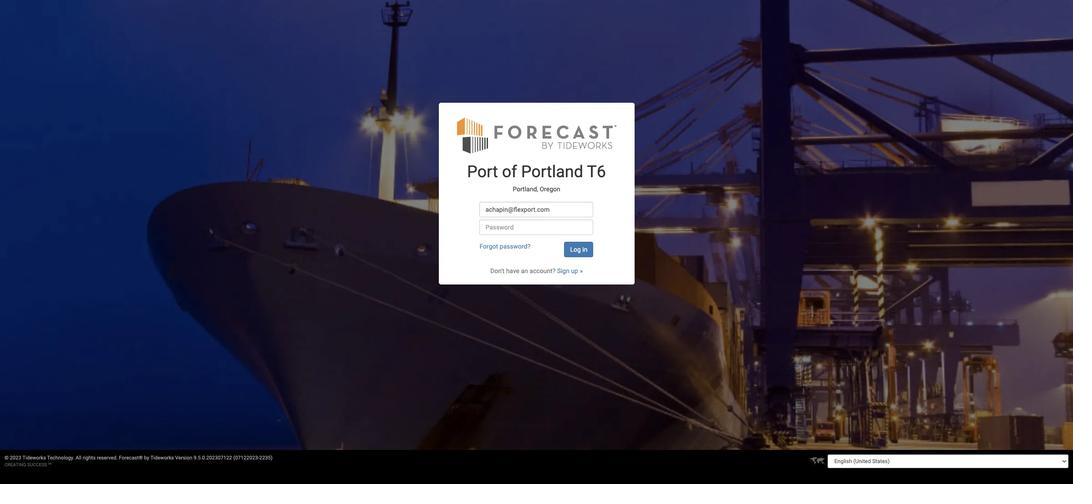 Task type: describe. For each thing, give the bounding box(es) containing it.
log
[[570, 246, 581, 254]]

all
[[76, 456, 81, 462]]

(07122023-
[[233, 456, 259, 462]]

sign
[[557, 268, 570, 275]]

technology.
[[47, 456, 74, 462]]

1 tideworks from the left
[[22, 456, 46, 462]]

2235)
[[259, 456, 273, 462]]

2 tideworks from the left
[[150, 456, 174, 462]]

portland
[[521, 163, 583, 182]]

in
[[582, 246, 588, 254]]

port
[[467, 163, 498, 182]]

sign up » link
[[557, 268, 583, 275]]

have
[[506, 268, 519, 275]]

forecast®
[[119, 456, 143, 462]]

forgot
[[480, 243, 498, 250]]

forgot password? log in
[[480, 243, 588, 254]]

account?
[[530, 268, 556, 275]]

℠
[[48, 463, 52, 468]]

password?
[[500, 243, 530, 250]]

»
[[580, 268, 583, 275]]

success
[[27, 463, 47, 468]]

2023
[[10, 456, 21, 462]]

Password password field
[[480, 220, 593, 235]]

forgot password? link
[[480, 243, 530, 250]]

up
[[571, 268, 578, 275]]



Task type: locate. For each thing, give the bounding box(es) containing it.
reserved.
[[97, 456, 118, 462]]

don't have an account? sign up »
[[490, 268, 583, 275]]

don't
[[490, 268, 505, 275]]

1 horizontal spatial tideworks
[[150, 456, 174, 462]]

of
[[502, 163, 517, 182]]

by
[[144, 456, 149, 462]]

creating
[[5, 463, 26, 468]]

0 horizontal spatial tideworks
[[22, 456, 46, 462]]

rights
[[83, 456, 96, 462]]

tideworks right by
[[150, 456, 174, 462]]

forecast® by tideworks image
[[457, 117, 616, 154]]

portland,
[[513, 186, 538, 193]]

port of portland t6 portland, oregon
[[467, 163, 606, 193]]

tideworks up success
[[22, 456, 46, 462]]

oregon
[[540, 186, 560, 193]]

9.5.0.202307122
[[194, 456, 232, 462]]

©
[[5, 456, 9, 462]]

tideworks
[[22, 456, 46, 462], [150, 456, 174, 462]]

an
[[521, 268, 528, 275]]

© 2023 tideworks technology. all rights reserved. forecast® by tideworks version 9.5.0.202307122 (07122023-2235) creating success ℠
[[5, 456, 273, 468]]

t6
[[587, 163, 606, 182]]

version
[[175, 456, 192, 462]]

Email or username text field
[[480, 202, 593, 218]]

log in button
[[564, 242, 593, 258]]



